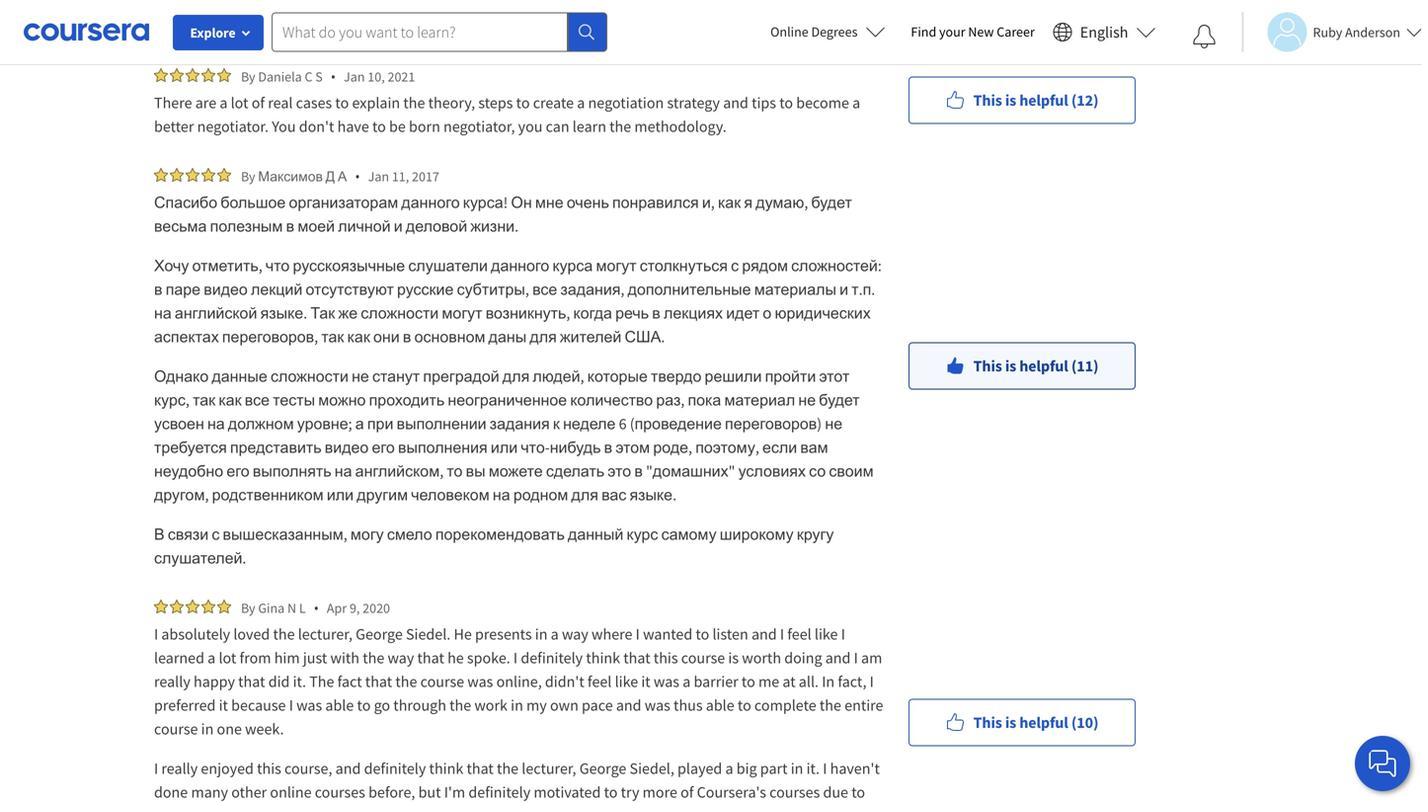 Task type: vqa. For each thing, say whether or not it's contained in the screenshot.
it to the bottom
yes



Task type: locate. For each thing, give the bounding box(es) containing it.
не
[[352, 366, 369, 386], [799, 390, 816, 410], [825, 414, 843, 434]]

it
[[641, 672, 651, 692], [219, 695, 228, 715]]

george inside i really enjoyed this course, and definitely think that the lecturer, george siedel, played a big part in it. i haven't done many other online courses before, but i'm definitely motivated to try more of coursera's courses due t
[[580, 759, 627, 778]]

и right личной
[[394, 216, 403, 236]]

могу
[[351, 525, 384, 544]]

в right это
[[635, 461, 643, 481]]

por
[[679, 17, 702, 37]]

языке. inside the однако данные сложности не станут преградой для людей, которые твердо решили пройти этот курс, так как все тесты можно проходить неограниченное количество раз, пока материал не будет усвоен на должном уровне; а при выполнении задания к неделе 6 (проведение переговоров) не требуется представить видео его выполнения или что-нибудь в этом роде, поэтому, если вам неудобно его выполнять на английском, то вы можете сделать это в "домашних" условиях со своим другом, родственником или другим человеком на родном для вас языке.
[[630, 485, 677, 505]]

the down in
[[820, 695, 842, 715]]

helpful left (11)
[[1020, 356, 1069, 376]]

que down excelente
[[154, 17, 179, 37]]

online
[[270, 782, 312, 802]]

anderson
[[1346, 23, 1401, 41]]

is inside this is helpful (10) button
[[1005, 713, 1017, 733]]

слушателей.
[[154, 548, 246, 568]]

definitely right the i'm
[[469, 782, 531, 802]]

6
[[619, 414, 627, 434]]

by left daniela
[[241, 68, 255, 85]]

posee
[[182, 17, 222, 37]]

1 horizontal spatial •
[[331, 67, 336, 86]]

с right связи on the bottom left of the page
[[212, 525, 220, 544]]

0 horizontal spatial of
[[252, 93, 265, 113]]

2 vertical spatial definitely
[[469, 782, 531, 802]]

1 horizontal spatial courses
[[770, 782, 820, 802]]

a right are
[[220, 93, 228, 113]]

английском,
[[355, 461, 444, 481]]

enjoyed
[[201, 759, 254, 778]]

0 vertical spatial george
[[356, 624, 403, 644]]

1 horizontal spatial it.
[[807, 759, 820, 778]]

really inside i really enjoyed this course, and definitely think that the lecturer, george siedel, played a big part in it. i haven't done many other online courses before, but i'm definitely motivated to try more of coursera's courses due t
[[161, 759, 198, 778]]

что-
[[521, 438, 550, 457]]

0 horizontal spatial la
[[390, 0, 402, 13]]

pace
[[582, 695, 613, 715]]

0 vertical spatial lecturer,
[[298, 624, 353, 644]]

really up done
[[161, 759, 198, 778]]

siedel,
[[630, 759, 675, 778]]

to right tips at the top right of the page
[[780, 93, 793, 113]]

think inside i really enjoyed this course, and definitely think that the lecturer, george siedel, played a big part in it. i haven't done many other online courses before, but i'm definitely motivated to try more of coursera's courses due t
[[429, 759, 464, 778]]

this down "new"
[[974, 90, 1002, 110]]

me left di
[[457, 17, 478, 37]]

mucho
[[630, 17, 676, 37]]

0 vertical spatial будет
[[812, 193, 852, 212]]

0 vertical spatial jan
[[344, 68, 365, 85]]

поэтому,
[[696, 438, 759, 457]]

0 horizontal spatial могут
[[442, 303, 483, 323]]

i'm
[[444, 782, 465, 802]]

helpful for (11)
[[1020, 356, 1069, 376]]

like down 'where'
[[615, 672, 638, 692]]

0 vertical spatial видео
[[204, 280, 248, 299]]

1 horizontal spatial и
[[840, 280, 849, 299]]

la
[[390, 0, 402, 13], [796, 0, 808, 13]]

так inside хочу отметить, что русскоязычные слушатели данного курса могут столкнуться с рядом сложностей: в паре видео лекций отсутствуют русские субтитры, все задания, дополнительные материалы и т.п. на английской языке. так же сложности могут возникнуть, когда речь в лекциях идет о юридических аспектах переговоров, так как они в основном даны для жителей сша.
[[321, 327, 344, 347]]

was down the
[[296, 695, 322, 715]]

of inside i really enjoyed this course, and definitely think that the lecturer, george siedel, played a big part in it. i haven't done many other online courses before, but i'm definitely motivated to try more of coursera's courses due t
[[681, 782, 694, 802]]

2 vertical spatial не
[[825, 414, 843, 434]]

2 helpful from the top
[[1020, 356, 1069, 376]]

с
[[731, 256, 739, 276], [212, 525, 220, 544]]

1 by from the top
[[241, 68, 255, 85]]

really down the learned
[[154, 672, 190, 692]]

was up thus
[[654, 672, 680, 692]]

этот
[[819, 366, 850, 386]]

1 horizontal spatial me
[[759, 672, 780, 692]]

1 this from the top
[[974, 90, 1002, 110]]

it up the one
[[219, 695, 228, 715]]

1 vertical spatial для
[[503, 366, 530, 386]]

для down возникнуть,
[[530, 327, 557, 347]]

раз,
[[656, 390, 685, 410]]

0 vertical spatial by
[[241, 68, 255, 85]]

3 this from the top
[[974, 713, 1002, 733]]

его down при
[[372, 438, 395, 457]]

0 horizontal spatial так
[[193, 390, 215, 410]]

el down curso,
[[225, 17, 237, 37]]

0 horizontal spatial •
[[314, 599, 319, 617]]

2 by from the top
[[241, 167, 255, 185]]

как inside спасибо большое организаторам данного курса! он мне очень понравился и, как я думаю, будет весьма полезным в моей личной и деловой жизни.
[[718, 193, 741, 212]]

1 vertical spatial могут
[[442, 303, 483, 323]]

by left gina
[[241, 599, 255, 617]]

сложности up тесты
[[271, 366, 349, 386]]

могут up задания,
[[596, 256, 637, 276]]

1 vertical spatial как
[[347, 327, 370, 347]]

de
[[776, 0, 793, 13], [291, 17, 308, 37]]

•
[[331, 67, 336, 86], [355, 167, 360, 186], [314, 599, 319, 617]]

de down considero
[[291, 17, 308, 37]]

by gina n l • apr 9, 2020
[[241, 599, 390, 617]]

is inside this is helpful (11) "button"
[[1005, 356, 1017, 376]]

неограниченное
[[448, 390, 567, 410]]

course down he
[[420, 672, 464, 692]]

не up можно
[[352, 366, 369, 386]]

1 vertical spatial like
[[615, 672, 638, 692]]

que
[[332, 0, 357, 13], [154, 17, 179, 37], [546, 17, 571, 37]]

filled star image
[[170, 68, 184, 82], [202, 68, 215, 82], [217, 68, 231, 82], [170, 600, 184, 613], [186, 600, 200, 613], [217, 600, 231, 613]]

i really enjoyed this course, and definitely think that the lecturer, george siedel, played a big part in it. i haven't done many other online courses before, but i'm definitely motivated to try more of coursera's courses due t
[[154, 759, 883, 803]]

by inside by максимов д а • jan 11, 2017
[[241, 167, 255, 185]]

course down preferred
[[154, 719, 198, 739]]

the right with
[[363, 648, 385, 668]]

week.
[[245, 719, 284, 739]]

1 vertical spatial видео
[[325, 438, 369, 457]]

0 vertical spatial или
[[491, 438, 518, 457]]

0 vertical spatial могут
[[596, 256, 637, 276]]

• right s
[[331, 67, 336, 86]]

организаторам
[[289, 193, 398, 212]]

a inside i really enjoyed this course, and definitely think that the lecturer, george siedel, played a big part in it. i haven't done many other online courses before, but i'm definitely motivated to try more of coursera's courses due t
[[726, 759, 734, 778]]

все up должном
[[245, 390, 270, 410]]

2 la from the left
[[796, 0, 808, 13]]

3 by from the top
[[241, 599, 255, 617]]

его
[[372, 438, 395, 457], [227, 461, 250, 481]]

is down career
[[1005, 90, 1017, 110]]

1 vertical spatial его
[[227, 461, 250, 481]]

0 horizontal spatial его
[[227, 461, 250, 481]]

course
[[681, 648, 725, 668], [420, 672, 464, 692], [154, 719, 198, 739]]

1 vertical spatial george
[[580, 759, 627, 778]]

0 horizontal spatial lecturer,
[[298, 624, 353, 644]]

смело
[[387, 525, 432, 544]]

• for данного
[[355, 167, 360, 186]]

1 vertical spatial и
[[840, 280, 849, 299]]

definitely up before,
[[364, 759, 426, 778]]

ruby anderson
[[1313, 23, 1401, 41]]

1 horizontal spatial feel
[[788, 624, 812, 644]]

this left (10)
[[974, 713, 1002, 733]]

this for this is helpful (11)
[[974, 356, 1002, 376]]

jan
[[344, 68, 365, 85], [368, 167, 389, 185]]

выполнять
[[253, 461, 331, 481]]

весьма
[[154, 216, 207, 236]]

gina
[[258, 599, 285, 617]]

it. right did
[[293, 672, 306, 692]]

для inside хочу отметить, что русскоязычные слушатели данного курса могут столкнуться с рядом сложностей: в паре видео лекций отсутствуют русские субтитры, все задания, дополнительные материалы и т.п. на английской языке. так же сложности могут возникнуть, когда речь в лекциях идет о юридических аспектах переговоров, так как они в основном даны для жителей сша.
[[530, 327, 557, 347]]

1 horizontal spatial с
[[731, 256, 739, 276]]

0 horizontal spatial сложности
[[271, 366, 349, 386]]

los
[[311, 17, 330, 37]]

0 horizontal spatial it.
[[293, 672, 306, 692]]

like
[[815, 624, 838, 644], [615, 672, 638, 692]]

даны
[[489, 327, 527, 347]]

done
[[154, 782, 188, 802]]

1 horizontal spatial george
[[580, 759, 627, 778]]

1 la from the left
[[390, 0, 402, 13]]

0 horizontal spatial el
[[225, 17, 237, 37]]

не down пройти
[[799, 390, 816, 410]]

0 horizontal spatial данного
[[401, 193, 460, 212]]

его up родственником
[[227, 461, 250, 481]]

helpful inside button
[[1020, 713, 1069, 733]]

видео down а
[[325, 438, 369, 457]]

сложности inside the однако данные сложности не станут преградой для людей, которые твердо решили пройти этот курс, так как все тесты можно проходить неограниченное количество раз, пока материал не будет усвоен на должном уровне; а при выполнении задания к неделе 6 (проведение переговоров) не требуется представить видео его выполнения или что-нибудь в этом роде, поэтому, если вам неудобно его выполнять на английском, то вы можете сделать это в "домашних" условиях со своим другом, родственником или другим человеком на родном для вас языке.
[[271, 366, 349, 386]]

que up negocios.
[[332, 0, 357, 13]]

i up online,
[[514, 648, 518, 668]]

definitely inside i absolutely loved the lecturer, george siedel. he presents in a way where i wanted to listen and i feel like i learned a lot from him just with the way that he spoke. i definitely think that this course is worth doing and i am really happy that did it. the fact that the course was online, didn't feel like it was a barrier to me at all. in fact, i preferred it because i was able to go through the work in my own pace and was thus able to complete the entire course in one week.
[[521, 648, 583, 668]]

george up try
[[580, 759, 627, 778]]

la up online
[[796, 0, 808, 13]]

0 vertical spatial с
[[731, 256, 739, 276]]

данные
[[212, 366, 267, 386]]

by максимов д а • jan 11, 2017
[[241, 167, 439, 186]]

mundo
[[240, 17, 288, 37]]

0 vertical spatial definitely
[[521, 648, 583, 668]]

where
[[592, 624, 633, 644]]

None search field
[[272, 12, 608, 52]]

так inside the однако данные сложности не станут преградой для людей, которые твердо решили пройти этот курс, так как все тесты можно проходить неограниченное количество раз, пока материал не будет усвоен на должном уровне; а при выполнении задания к неделе 6 (проведение переговоров) не требуется представить видео его выполнения или что-нибудь в этом роде, поэтому, если вам неудобно его выполнять на английском, то вы можете сделать это в "домашних" условиях со своим другом, родственником или другим человеком на родном для вас языке.
[[193, 390, 215, 410]]

родственником
[[212, 485, 324, 505]]

1 horizontal spatial языке.
[[630, 485, 677, 505]]

jan inside by daniela c s • jan 10, 2021
[[344, 68, 365, 85]]

feel up pace
[[588, 672, 612, 692]]

языке. inside хочу отметить, что русскоязычные слушатели данного курса могут столкнуться с рядом сложностей: в паре видео лекций отсутствуют русские субтитры, все задания, дополнительные материалы и т.п. на английской языке. так же сложности могут возникнуть, когда речь в лекциях идет о юридических аспектах переговоров, так как они в основном даны для жителей сша.
[[260, 303, 307, 323]]

3 helpful from the top
[[1020, 713, 1069, 733]]

0 vertical spatial данного
[[401, 193, 460, 212]]

way
[[562, 624, 589, 644], [388, 648, 414, 668]]

как
[[718, 193, 741, 212], [347, 327, 370, 347], [219, 390, 242, 410]]

definitely up didn't
[[521, 648, 583, 668]]

of left real
[[252, 93, 265, 113]]

1 vertical spatial языке.
[[630, 485, 677, 505]]

1 vertical spatial lecturer,
[[522, 759, 576, 778]]

able down fact
[[325, 695, 354, 715]]

in right part
[[791, 759, 804, 778]]

1 vertical spatial think
[[429, 759, 464, 778]]

2 vertical spatial •
[[314, 599, 319, 617]]

and inside i really enjoyed this course, and definitely think that the lecturer, george siedel, played a big part in it. i haven't done many other online courses before, but i'm definitely motivated to try more of coursera's courses due t
[[336, 759, 361, 778]]

really inside i absolutely loved the lecturer, george siedel. he presents in a way where i wanted to listen and i feel like i learned a lot from him just with the way that he spoke. i definitely think that this course is worth doing and i am really happy that did it. the fact that the course was online, didn't feel like it was a barrier to me at all. in fact, i preferred it because i was able to go through the work in my own pace and was thus able to complete the entire course in one week.
[[154, 672, 190, 692]]

в связи с вышесказанным, могу смело порекомендовать данный курс самому широкому кругу слушателей.
[[154, 525, 837, 568]]

или up можете at left bottom
[[491, 438, 518, 457]]

как left я
[[718, 193, 741, 212]]

и left т.п.
[[840, 280, 849, 299]]

to inside i really enjoyed this course, and definitely think that the lecturer, george siedel, played a big part in it. i haven't done many other online courses before, but i'm definitely motivated to try more of coursera's courses due t
[[604, 782, 618, 802]]

negotiator.
[[197, 117, 269, 136]]

курса!
[[463, 193, 508, 212]]

that down siedel.
[[417, 648, 444, 668]]

1 vertical spatial данного
[[491, 256, 550, 276]]

fact,
[[838, 672, 867, 692]]

сложности inside хочу отметить, что русскоязычные слушатели данного курса могут столкнуться с рядом сложностей: в паре видео лекций отсутствуют русские субтитры, все задания, дополнительные материалы и т.п. на английской языке. так же сложности могут возникнуть, когда речь в лекциях идет о юридических аспектах переговоров, так как они в основном даны для жителей сша.
[[361, 303, 439, 323]]

лекций
[[251, 280, 303, 299]]

0 vertical spatial course
[[681, 648, 725, 668]]

1 vertical spatial course
[[420, 672, 464, 692]]

0 horizontal spatial все
[[245, 390, 270, 410]]

helpful left (12)
[[1020, 90, 1069, 110]]

jan left 11,
[[368, 167, 389, 185]]

thus
[[674, 695, 703, 715]]

by inside by daniela c s • jan 10, 2021
[[241, 68, 255, 85]]

jan inside by максимов д а • jan 11, 2017
[[368, 167, 389, 185]]

that down work
[[467, 759, 494, 778]]

0 horizontal spatial que
[[154, 17, 179, 37]]

1 horizontal spatial данного
[[491, 256, 550, 276]]

to left listen at the bottom of page
[[696, 624, 710, 644]]

для down сделать
[[572, 485, 599, 505]]

feel up doing
[[788, 624, 812, 644]]

is
[[1005, 90, 1017, 110], [1005, 356, 1017, 376], [728, 648, 739, 668], [1005, 713, 1017, 733]]

by inside by gina n l • apr 9, 2020
[[241, 599, 255, 617]]

хочу отметить, что русскоязычные слушатели данного курса могут столкнуться с рядом сложностей: в паре видео лекций отсутствуют русские субтитры, все задания, дополнительные материалы и т.п. на английской языке. так же сложности могут возникнуть, когда речь в лекциях идет о юридических аспектах переговоров, так как они в основном даны для жителей сша.
[[154, 256, 885, 347]]

сложности up они
[[361, 303, 439, 323]]

1 horizontal spatial la
[[796, 0, 808, 13]]

(12)
[[1072, 90, 1099, 110]]

helpful for (12)
[[1020, 90, 1069, 110]]

1 horizontal spatial его
[[372, 438, 395, 457]]

1 horizontal spatial сложности
[[361, 303, 439, 323]]

11,
[[392, 167, 409, 185]]

0 horizontal spatial или
[[327, 485, 354, 505]]

2021
[[388, 68, 415, 85]]

jan for by daniela c s • jan 10, 2021
[[344, 68, 365, 85]]

0 vertical spatial think
[[586, 648, 620, 668]]

1 horizontal spatial of
[[681, 782, 694, 802]]

one
[[217, 719, 242, 739]]

and inside there are a lot of real cases to explain the theory, steps to create a negotiation strategy and tips to become a better negotiator. you don't have to be born negotiator, you can learn the methodology.
[[723, 93, 749, 113]]

presents
[[475, 624, 532, 644]]

way down siedel.
[[388, 648, 414, 668]]

или left другим
[[327, 485, 354, 505]]

1 horizontal spatial el
[[499, 0, 511, 13]]

new
[[968, 23, 994, 41]]

1 able from the left
[[325, 695, 354, 715]]

0 vertical spatial it.
[[293, 672, 306, 692]]

на inside хочу отметить, что русскоязычные слушатели данного курса могут столкнуться с рядом сложностей: в паре видео лекций отсутствуют русские субтитры, все задания, дополнительные материалы и т.п. на английской языке. так же сложности могут возникнуть, когда речь в лекциях идет о юридических аспектах переговоров, так как они в основном даны для жителей сша.
[[154, 303, 172, 323]]

и,
[[702, 193, 715, 212]]

that down 'where'
[[624, 648, 651, 668]]

this down wanted
[[654, 648, 678, 668]]

1 horizontal spatial lecturer,
[[522, 759, 576, 778]]

this inside button
[[974, 713, 1002, 733]]

of inside there are a lot of real cases to explain the theory, steps to create a negotiation strategy and tips to become a better negotiator. you don't have to be born negotiator, you can learn the methodology.
[[252, 93, 265, 113]]

lot inside i absolutely loved the lecturer, george siedel. he presents in a way where i wanted to listen and i feel like i learned a lot from him just with the way that he spoke. i definitely think that this course is worth doing and i am really happy that did it. the fact that the course was online, didn't feel like it was a barrier to me at all. in fact, i preferred it because i was able to go through the work in my own pace and was thus able to complete the entire course in one week.
[[219, 648, 236, 668]]

didn't
[[545, 672, 585, 692]]

1 horizontal spatial видео
[[325, 438, 369, 457]]

так down так
[[321, 327, 344, 347]]

0 horizontal spatial языке.
[[260, 303, 307, 323]]

chat with us image
[[1367, 748, 1399, 779]]

preferred
[[154, 695, 216, 715]]

el up cuenta at the top of the page
[[499, 0, 511, 13]]

0 horizontal spatial courses
[[315, 782, 365, 802]]

могут
[[596, 256, 637, 276], [442, 303, 483, 323]]

courses down course,
[[315, 782, 365, 802]]

that inside i really enjoyed this course, and definitely think that the lecturer, george siedel, played a big part in it. i haven't done many other online courses before, but i'm definitely motivated to try more of coursera's courses due t
[[467, 759, 494, 778]]

связи
[[168, 525, 209, 544]]

0 horizontal spatial way
[[388, 648, 414, 668]]

1 vertical spatial lot
[[219, 648, 236, 668]]

to left try
[[604, 782, 618, 802]]

в left моей
[[286, 216, 295, 236]]

1 horizontal spatial как
[[347, 327, 370, 347]]

0 horizontal spatial как
[[219, 390, 242, 410]]

aun
[[574, 17, 599, 37]]

0 horizontal spatial me
[[457, 17, 478, 37]]

online degrees button
[[755, 10, 901, 53]]

0 vertical spatial feel
[[788, 624, 812, 644]]

course,
[[285, 759, 332, 778]]

lecturer, up the motivated
[[522, 759, 576, 778]]

для
[[530, 327, 557, 347], [503, 366, 530, 386], [572, 485, 599, 505]]

2 this from the top
[[974, 356, 1002, 376]]

0 horizontal spatial и
[[394, 216, 403, 236]]

way left 'where'
[[562, 624, 589, 644]]

2 vertical spatial как
[[219, 390, 242, 410]]

1 horizontal spatial course
[[420, 672, 464, 692]]

you
[[518, 117, 543, 136]]

become
[[796, 93, 849, 113]]

and up in
[[826, 648, 851, 668]]

1 helpful from the top
[[1020, 90, 1069, 110]]

на down паре
[[154, 303, 172, 323]]

будет inside спасибо большое организаторам данного курса! он мне очень понравился и, как я думаю, будет весьма полезным в моей личной и деловой жизни.
[[812, 193, 852, 212]]

нибудь
[[550, 438, 601, 457]]

tomarse
[[442, 0, 496, 13]]

it. inside i really enjoyed this course, and definitely think that the lecturer, george siedel, played a big part in it. i haven't done many other online courses before, but i'm definitely motivated to try more of coursera's courses due t
[[807, 759, 820, 778]]

the up 'him'
[[273, 624, 295, 644]]

0 vertical spatial of
[[252, 93, 265, 113]]

данного up субтитры,
[[491, 256, 550, 276]]

"домашних"
[[646, 461, 735, 481]]

будет inside the однако данные сложности не станут преградой для людей, которые твердо решили пройти этот курс, так как все тесты можно проходить неограниченное количество раз, пока материал не будет усвоен на должном уровне; а при выполнении задания к неделе 6 (проведение переговоров) не требуется представить видео его выполнения или что-нибудь в этом роде, поэтому, если вам неудобно его выполнять на английском, то вы можете сделать это в "домашних" условиях со своим другом, родственником или другим человеком на родном для вас языке.
[[819, 390, 860, 410]]

• for the
[[314, 599, 319, 617]]

основном
[[415, 327, 486, 347]]

the down negotiation
[[610, 117, 631, 136]]

courses down part
[[770, 782, 820, 802]]

0 vertical spatial как
[[718, 193, 741, 212]]

1 vertical spatial me
[[759, 672, 780, 692]]

jan left '10,'
[[344, 68, 365, 85]]

и inside хочу отметить, что русскоязычные слушатели данного курса могут столкнуться с рядом сложностей: в паре видео лекций отсутствуют русские субтитры, все задания, дополнительные материалы и т.п. на английской языке. так же сложности могут возникнуть, когда речь в лекциях идет о юридических аспектах переговоров, так как они в основном даны для жителей сша.
[[840, 280, 849, 299]]

условиях
[[739, 461, 806, 481]]

is inside this is helpful (12) "button"
[[1005, 90, 1017, 110]]

2 vertical spatial helpful
[[1020, 713, 1069, 733]]

как down 'данные' on the top left
[[219, 390, 242, 410]]

могут up основном
[[442, 303, 483, 323]]

0 horizontal spatial jan
[[344, 68, 365, 85]]

0 vertical spatial так
[[321, 327, 344, 347]]

2 vertical spatial course
[[154, 719, 198, 739]]

1 horizontal spatial de
[[776, 0, 793, 13]]

все up возникнуть,
[[533, 280, 557, 299]]

1 horizontal spatial все
[[533, 280, 557, 299]]

this up other
[[257, 759, 281, 778]]

helpful for (10)
[[1020, 713, 1069, 733]]

a up learn
[[577, 93, 585, 113]]

курс
[[627, 525, 658, 544]]

2 horizontal spatial •
[[355, 167, 360, 186]]

filled star image
[[154, 68, 168, 82], [186, 68, 200, 82], [154, 168, 168, 182], [170, 168, 184, 182], [186, 168, 200, 182], [202, 168, 215, 182], [217, 168, 231, 182], [154, 600, 168, 613], [202, 600, 215, 613]]

course up the barrier
[[681, 648, 725, 668]]

тесты
[[273, 390, 315, 410]]

george down 2020
[[356, 624, 403, 644]]

0 vertical spatial this
[[974, 90, 1002, 110]]

можете
[[489, 461, 543, 481]]

que left aun
[[546, 17, 571, 37]]

рядом
[[742, 256, 788, 276]]

0 horizontal spatial like
[[615, 672, 638, 692]]

negocios.
[[333, 17, 396, 37]]

able
[[325, 695, 354, 715], [706, 695, 735, 715]]

максимов
[[258, 167, 323, 185]]

1 vertical spatial this
[[974, 356, 1002, 376]]

1 vertical spatial •
[[355, 167, 360, 186]]

1 vertical spatial с
[[212, 525, 220, 544]]

is left (10)
[[1005, 713, 1017, 733]]

0 vertical spatial сложности
[[361, 303, 439, 323]]



Task type: describe. For each thing, give the bounding box(es) containing it.
1 horizontal spatial it
[[641, 672, 651, 692]]

a up didn't
[[551, 624, 559, 644]]

1 vertical spatial el
[[225, 17, 237, 37]]

сша.
[[625, 327, 665, 347]]

coursera image
[[24, 16, 149, 48]]

n
[[287, 599, 296, 617]]

при
[[367, 414, 394, 434]]

0 vertical spatial не
[[352, 366, 369, 386]]

1 vertical spatial definitely
[[364, 759, 426, 778]]

to left go
[[357, 695, 371, 715]]

1 horizontal spatial могут
[[596, 256, 637, 276]]

данного inside спасибо большое организаторам данного курса! он мне очень понравился и, как я думаю, будет весьма полезным в моей личной и деловой жизни.
[[401, 193, 460, 212]]

своим
[[829, 461, 874, 481]]

is for this is helpful (12)
[[1005, 90, 1017, 110]]

online
[[771, 23, 809, 41]]

сделать
[[546, 461, 605, 481]]

что
[[266, 256, 290, 276]]

неделе
[[563, 414, 616, 434]]

the up through
[[396, 672, 417, 692]]

negotiator,
[[444, 117, 515, 136]]

ruby
[[1313, 23, 1343, 41]]

0 vertical spatial его
[[372, 438, 395, 457]]

выполнения
[[398, 438, 488, 457]]

find
[[911, 23, 937, 41]]

с inside в связи с вышесказанным, могу смело порекомендовать данный курс самому широкому кругу слушателей.
[[212, 525, 220, 544]]

he
[[448, 648, 464, 668]]

cases
[[296, 93, 332, 113]]

русскоязычные
[[293, 256, 405, 276]]

кругу
[[797, 525, 834, 544]]

more
[[643, 782, 678, 802]]

в left the этом
[[604, 438, 613, 457]]

to down the barrier
[[738, 695, 752, 715]]

that down from
[[238, 672, 265, 692]]

this inside i absolutely loved the lecturer, george siedel. he presents in a way where i wanted to listen and i feel like i learned a lot from him just with the way that he spoke. i definitely think that this course is worth doing and i am really happy that did it. the fact that the course was online, didn't feel like it was a barrier to me at all. in fact, i preferred it because i was able to go through the work in my own pace and was thus able to complete the entire course in one week.
[[654, 648, 678, 668]]

this for this is helpful (10)
[[974, 713, 1002, 733]]

was left thus
[[645, 695, 671, 715]]

вышесказанным,
[[223, 525, 347, 544]]

1 horizontal spatial не
[[799, 390, 816, 410]]

in left the one
[[201, 719, 214, 739]]

очень
[[567, 193, 609, 212]]

me inside excelente curso, considero que vale la pena tomarse el tiempo para aprender y descubrir parte de la belleza que posee el mundo de los negocios. aunque, me di cuenta que aun hay mucho por aprender. :)
[[457, 17, 478, 37]]

можно
[[318, 390, 366, 410]]

2 able from the left
[[706, 695, 735, 715]]

in right 'presents'
[[535, 624, 548, 644]]

1 courses from the left
[[315, 782, 365, 802]]

как inside хочу отметить, что русскоязычные слушатели данного курса могут столкнуться с рядом сложностей: в паре видео лекций отсутствуют русские субтитры, все задания, дополнительные материалы и т.п. на английской языке. так же сложности могут возникнуть, когда речь в лекциях идет о юридических аспектах переговоров, так как они в основном даны для жителей сша.
[[347, 327, 370, 347]]

в right они
[[403, 327, 411, 347]]

parte
[[738, 0, 773, 13]]

c
[[305, 68, 313, 85]]

that up go
[[365, 672, 392, 692]]

1 vertical spatial feel
[[588, 672, 612, 692]]

2 horizontal spatial не
[[825, 414, 843, 434]]

твердо
[[651, 366, 702, 386]]

с inside хочу отметить, что русскоязычные слушатели данного курса могут столкнуться с рядом сложностей: в паре видео лекций отсутствуют русские субтитры, все задания, дополнительные материалы и т.п. на английской языке. так же сложности могут возникнуть, когда речь в лекциях идет о юридических аспектах переговоров, так как они в основном даны для жителей сша.
[[731, 256, 739, 276]]

is for this is helpful (10)
[[1005, 713, 1017, 733]]

george inside i absolutely loved the lecturer, george siedel. he presents in a way where i wanted to listen and i feel like i learned a lot from him just with the way that he spoke. i definitely think that this course is worth doing and i am really happy that did it. the fact that the course was online, didn't feel like it was a barrier to me at all. in fact, i preferred it because i was able to go through the work in my own pace and was thus able to complete the entire course in one week.
[[356, 624, 403, 644]]

descubrir
[[672, 0, 735, 13]]

jan for by максимов д а • jan 11, 2017
[[368, 167, 389, 185]]

is inside i absolutely loved the lecturer, george siedel. he presents in a way where i wanted to listen and i feel like i learned a lot from him just with the way that he spoke. i definitely think that this course is worth doing and i am really happy that did it. the fact that the course was online, didn't feel like it was a barrier to me at all. in fact, i preferred it because i was able to go through the work in my own pace and was thus able to complete the entire course in one week.
[[728, 648, 739, 668]]

di
[[481, 17, 494, 37]]

this inside i really enjoyed this course, and definitely think that the lecturer, george siedel, played a big part in it. i haven't done many other online courses before, but i'm definitely motivated to try more of coursera's courses due t
[[257, 759, 281, 778]]

0 vertical spatial like
[[815, 624, 838, 644]]

be
[[389, 117, 406, 136]]

there are a lot of real cases to explain the theory, steps to create a negotiation strategy and tips to become a better negotiator. you don't have to be born negotiator, you can learn the methodology.
[[154, 93, 864, 136]]

degrees
[[812, 23, 858, 41]]

other
[[231, 782, 267, 802]]

this is helpful (11)
[[974, 356, 1099, 376]]

played
[[678, 759, 722, 778]]

1 horizontal spatial или
[[491, 438, 518, 457]]

2 vertical spatial для
[[572, 485, 599, 505]]

to up have
[[335, 93, 349, 113]]

a right become
[[853, 93, 861, 113]]

на up требуется
[[207, 414, 225, 434]]

the up born
[[403, 93, 425, 113]]

find your new career link
[[901, 20, 1045, 44]]

переговоров)
[[725, 414, 822, 434]]

daniela
[[258, 68, 302, 85]]

in left my
[[511, 695, 523, 715]]

пока
[[688, 390, 721, 410]]

а
[[355, 414, 364, 434]]

0 vertical spatial •
[[331, 67, 336, 86]]

doing
[[785, 648, 822, 668]]

in inside i really enjoyed this course, and definitely think that the lecturer, george siedel, played a big part in it. i haven't done many other online courses before, but i'm definitely motivated to try more of coursera's courses due t
[[791, 759, 804, 778]]

0 horizontal spatial course
[[154, 719, 198, 739]]

think inside i absolutely loved the lecturer, george siedel. he presents in a way where i wanted to listen and i feel like i learned a lot from him just with the way that he spoke. i definitely think that this course is worth doing and i am really happy that did it. the fact that the course was online, didn't feel like it was a barrier to me at all. in fact, i preferred it because i was able to go through the work in my own pace and was thus able to complete the entire course in one week.
[[586, 648, 620, 668]]

как inside the однако данные сложности не станут преградой для людей, которые твердо решили пройти этот курс, так как все тесты можно проходить неограниченное количество раз, пока материал не будет усвоен на должном уровне; а при выполнении задания к неделе 6 (проведение переговоров) не требуется представить видео его выполнения или что-нибудь в этом роде, поэтому, если вам неудобно его выполнять на английском, то вы можете сделать это в "домашних" условиях со своим другом, родственником или другим человеком на родном для вас языке.
[[219, 390, 242, 410]]

на down 'уровне;'
[[335, 461, 352, 481]]

i down did
[[289, 695, 293, 715]]

is for this is helpful (11)
[[1005, 356, 1017, 376]]

this is helpful (12)
[[974, 90, 1099, 110]]

part
[[760, 759, 788, 778]]

1 horizontal spatial que
[[332, 0, 357, 13]]

i up due
[[823, 759, 827, 778]]

спасибо
[[154, 193, 217, 212]]

жителей
[[560, 327, 622, 347]]

to left be
[[372, 117, 386, 136]]

find your new career
[[911, 23, 1035, 41]]

другим
[[357, 485, 408, 505]]

i left the am
[[854, 648, 858, 668]]

work
[[475, 695, 508, 715]]

many
[[191, 782, 228, 802]]

and right pace
[[616, 695, 642, 715]]

l
[[299, 599, 306, 617]]

was down spoke.
[[468, 672, 493, 692]]

на down можете at left bottom
[[493, 485, 510, 505]]

english
[[1081, 22, 1129, 42]]

this is helpful (11) button
[[909, 342, 1136, 390]]

lecturer, inside i absolutely loved the lecturer, george siedel. he presents in a way where i wanted to listen and i feel like i learned a lot from him just with the way that he spoke. i definitely think that this course is worth doing and i am really happy that did it. the fact that the course was online, didn't feel like it was a barrier to me at all. in fact, i preferred it because i was able to go through the work in my own pace and was thus able to complete the entire course in one week.
[[298, 624, 353, 644]]

2 horizontal spatial course
[[681, 648, 725, 668]]

lecturer, inside i really enjoyed this course, and definitely think that the lecturer, george siedel, played a big part in it. i haven't done many other online courses before, but i'm definitely motivated to try more of coursera's courses due t
[[522, 759, 576, 778]]

в left паре
[[154, 280, 163, 299]]

хочу
[[154, 256, 189, 276]]

the inside i really enjoyed this course, and definitely think that the lecturer, george siedel, played a big part in it. i haven't done many other online courses before, but i'm definitely motivated to try more of coursera's courses due t
[[497, 759, 519, 778]]

2 horizontal spatial que
[[546, 17, 571, 37]]

дополнительные
[[628, 280, 751, 299]]

i up worth
[[780, 624, 784, 644]]

What do you want to learn? text field
[[272, 12, 568, 52]]

by for absolutely
[[241, 599, 255, 617]]

this for this is helpful (12)
[[974, 90, 1002, 110]]

(10)
[[1072, 713, 1099, 733]]

i up the fact,
[[841, 624, 846, 644]]

show notifications image
[[1193, 25, 1217, 48]]

1 vertical spatial way
[[388, 648, 414, 668]]

аспектах
[[154, 327, 219, 347]]

все inside хочу отметить, что русскоязычные слушатели данного курса могут столкнуться с рядом сложностей: в паре видео лекций отсутствуют русские субтитры, все задания, дополнительные материалы и т.п. на английской языке. так же сложности могут возникнуть, когда речь в лекциях идет о юридических аспектах переговоров, так как они в основном даны для жителей сша.
[[533, 280, 557, 299]]

negotiation
[[588, 93, 664, 113]]

материалы
[[755, 280, 837, 299]]

и inside спасибо большое организаторам данного курса! он мне очень понравился и, как я думаю, будет весьма полезным в моей личной и деловой жизни.
[[394, 216, 403, 236]]

s
[[315, 68, 323, 85]]

in
[[822, 672, 835, 692]]

0 horizontal spatial de
[[291, 17, 308, 37]]

все inside the однако данные сложности не станут преградой для людей, которые твердо решили пройти этот курс, так как все тесты можно проходить неограниченное количество раз, пока материал не будет усвоен на должном уровне; а при выполнении задания к неделе 6 (проведение переговоров) не требуется представить видео его выполнения или что-нибудь в этом роде, поэтому, если вам неудобно его выполнять на английском, то вы можете сделать это в "домашних" условиях со своим другом, родственником или другим человеком на родном для вас языке.
[[245, 390, 270, 410]]

2 courses from the left
[[770, 782, 820, 802]]

i up the learned
[[154, 624, 158, 644]]

i up done
[[154, 759, 158, 778]]

learn
[[573, 117, 607, 136]]

i right the fact,
[[870, 672, 874, 692]]

данного inside хочу отметить, что русскоязычные слушатели данного курса могут столкнуться с рядом сложностей: в паре видео лекций отсутствуют русские субтитры, все задания, дополнительные материалы и т.п. на английской языке. так же сложности могут возникнуть, когда речь в лекциях идет о юридических аспектах переговоров, так как они в основном даны для жителей сша.
[[491, 256, 550, 276]]

однако
[[154, 366, 209, 386]]

в inside спасибо большое организаторам данного курса! он мне очень понравился и, как я думаю, будет весьма полезным в моей личной и деловой жизни.
[[286, 216, 295, 236]]

am
[[861, 648, 883, 668]]

all.
[[799, 672, 819, 692]]

and up worth
[[752, 624, 777, 644]]

видео inside the однако данные сложности не станут преградой для людей, которые твердо решили пройти этот курс, так как все тесты можно проходить неограниченное количество раз, пока материал не будет усвоен на должном уровне; а при выполнении задания к неделе 6 (проведение переговоров) не требуется представить видео его выполнения или что-нибудь в этом роде, поэтому, если вам неудобно его выполнять на английском, то вы можете сделать это в "домашних" условиях со своим другом, родственником или другим человеком на родном для вас языке.
[[325, 438, 369, 457]]

родном
[[514, 485, 568, 505]]

10,
[[368, 68, 385, 85]]

the left work
[[450, 695, 471, 715]]

me inside i absolutely loved the lecturer, george siedel. he presents in a way where i wanted to listen and i feel like i learned a lot from him just with the way that he spoke. i definitely think that this course is worth doing and i am really happy that did it. the fact that the course was online, didn't feel like it was a barrier to me at all. in fact, i preferred it because i was able to go through the work in my own pace and was thus able to complete the entire course in one week.
[[759, 672, 780, 692]]

a up thus
[[683, 672, 691, 692]]

в right речь at top
[[652, 303, 661, 323]]

lot inside there are a lot of real cases to explain the theory, steps to create a negotiation strategy and tips to become a better negotiator. you don't have to be born negotiator, you can learn the methodology.
[[231, 93, 248, 113]]

learned
[[154, 648, 204, 668]]

by for большое
[[241, 167, 255, 185]]

0 horizontal spatial it
[[219, 695, 228, 715]]

юридических
[[775, 303, 871, 323]]

para
[[565, 0, 595, 13]]

столкнуться
[[640, 256, 728, 276]]

coursera's
[[697, 782, 766, 802]]

станут
[[372, 366, 420, 386]]

спасибо большое организаторам данного курса! он мне очень понравился и, как я думаю, будет весьма полезным в моей личной и деловой жизни.
[[154, 193, 856, 236]]

a up happy
[[208, 648, 216, 668]]

curso,
[[220, 0, 260, 13]]

0 vertical spatial way
[[562, 624, 589, 644]]

0 vertical spatial el
[[499, 0, 511, 13]]

этом
[[616, 438, 650, 457]]

выполнении
[[397, 414, 487, 434]]

it. inside i absolutely loved the lecturer, george siedel. he presents in a way where i wanted to listen and i feel like i learned a lot from him just with the way that he spoke. i definitely think that this course is worth doing and i am really happy that did it. the fact that the course was online, didn't feel like it was a barrier to me at all. in fact, i preferred it because i was able to go through the work in my own pace and was thus able to complete the entire course in one week.
[[293, 672, 306, 692]]

online degrees
[[771, 23, 858, 41]]

английской
[[175, 303, 257, 323]]

задания
[[490, 414, 550, 434]]

видео inside хочу отметить, что русскоязычные слушатели данного курса могут столкнуться с рядом сложностей: в паре видео лекций отсутствуют русские субтитры, все задания, дополнительные материалы и т.п. на английской языке. так же сложности могут возникнуть, когда речь в лекциях идет о юридических аспектах переговоров, так как они в основном даны для жителей сша.
[[204, 280, 248, 299]]

в
[[154, 525, 165, 544]]

tiempo
[[515, 0, 562, 13]]

i right 'where'
[[636, 624, 640, 644]]

to down worth
[[742, 672, 755, 692]]

2017
[[412, 167, 439, 185]]

а
[[338, 167, 347, 185]]

better
[[154, 117, 194, 136]]

this is helpful (12) button
[[909, 77, 1136, 124]]

to up you
[[516, 93, 530, 113]]

отметить,
[[192, 256, 263, 276]]

я
[[744, 193, 753, 212]]

лекциях
[[664, 303, 723, 323]]

career
[[997, 23, 1035, 41]]

если
[[763, 438, 797, 457]]



